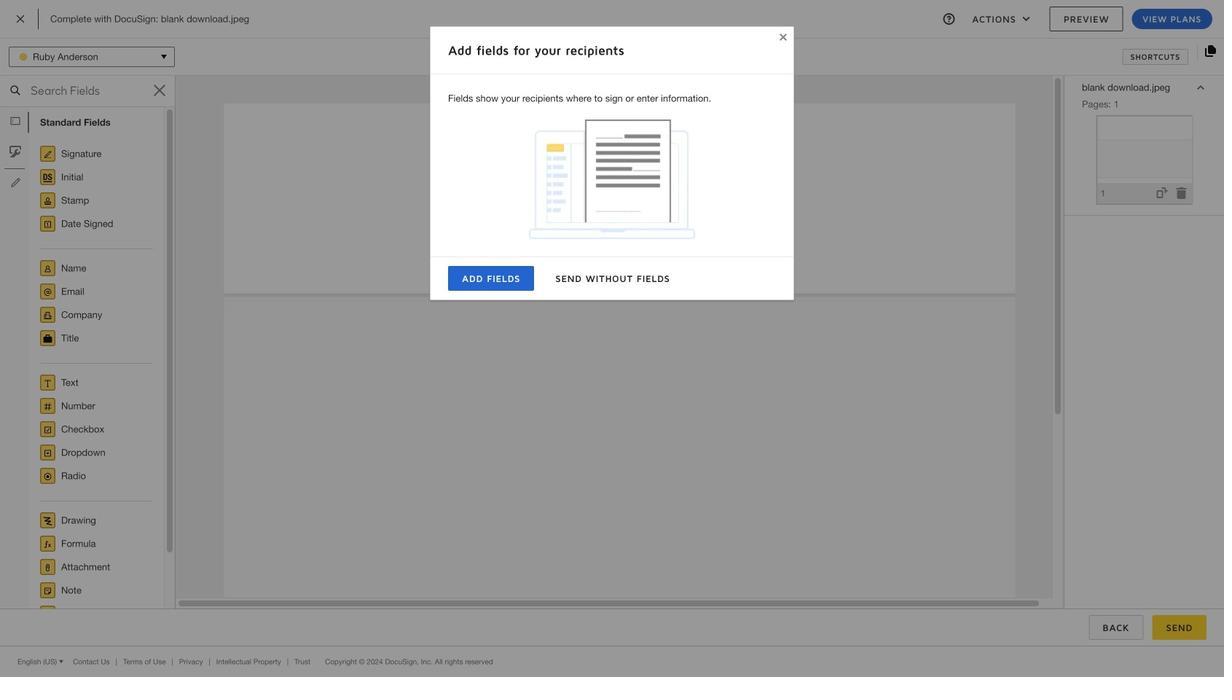 Task type: describe. For each thing, give the bounding box(es) containing it.
standard fields image
[[9, 115, 21, 127]]

2 list item from the left
[[1123, 44, 1189, 69]]

pre-fill tools image
[[9, 177, 21, 189]]

1 list item from the left
[[627, 44, 687, 69]]

custom fields image
[[9, 146, 21, 157]]



Task type: vqa. For each thing, say whether or not it's contained in the screenshot.
Standard Fields ICON at the left top of the page
yes



Task type: locate. For each thing, give the bounding box(es) containing it.
region
[[1065, 98, 1225, 215]]

list
[[0, 38, 1225, 76]]

adding fields image
[[529, 120, 696, 239]]

document blank download.jpeg - page 1 image
[[1098, 117, 1193, 203]]

tab panel
[[29, 107, 175, 662]]

Search Fields text field
[[30, 77, 145, 106]]

field_types tab list
[[0, 107, 29, 609]]

0 horizontal spatial list item
[[627, 44, 687, 69]]

document preview showing 1 pages image
[[176, 76, 1064, 677]]

1 horizontal spatial list item
[[1123, 44, 1189, 69]]

list item
[[627, 44, 687, 69], [1123, 44, 1189, 69]]

fields palette region
[[0, 107, 175, 662]]



